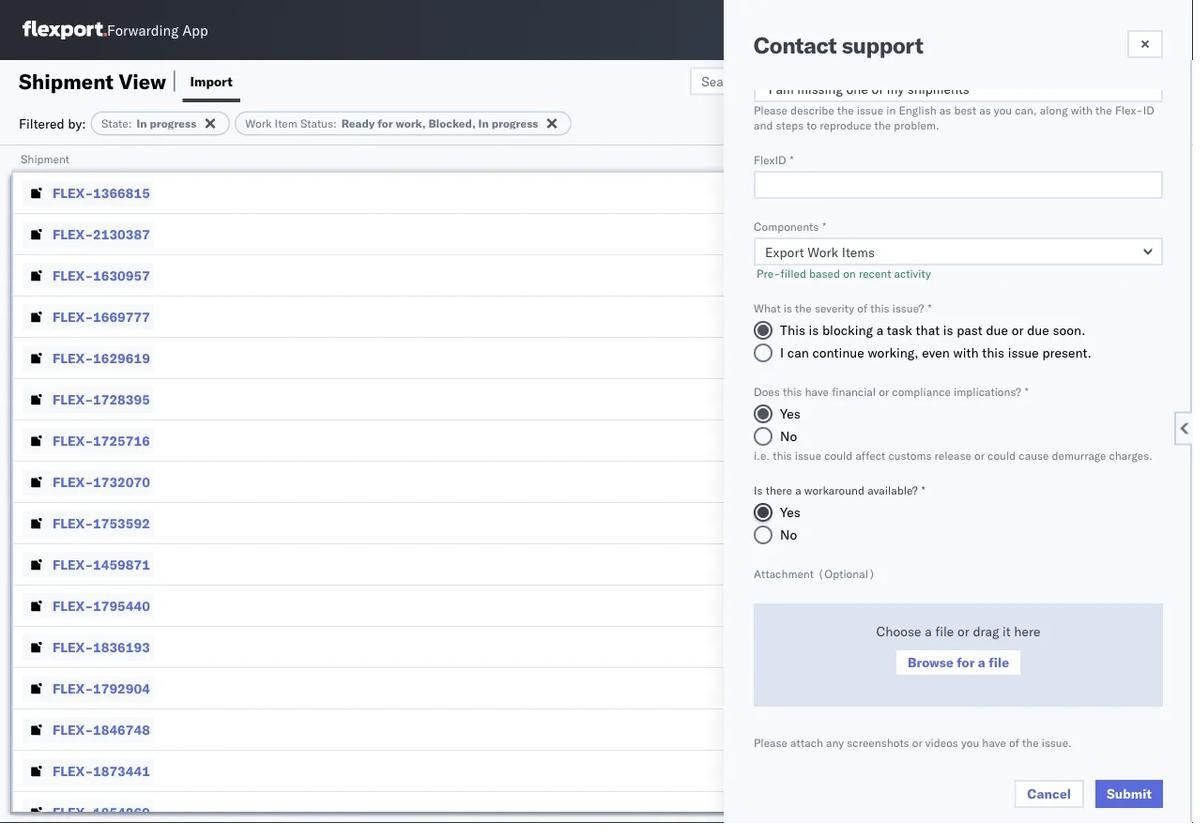 Task type: describe. For each thing, give the bounding box(es) containing it.
exception
[[1027, 73, 1089, 89]]

* right the components
[[823, 219, 826, 233]]

flexport. image
[[23, 21, 107, 39]]

it
[[1003, 623, 1011, 640]]

flex- for 1854269
[[53, 804, 93, 821]]

this is blocking a task that is past due or due soon.
[[780, 322, 1086, 338]]

this
[[780, 322, 805, 338]]

flex- for 1630957
[[53, 267, 93, 284]]

1 as from the left
[[940, 103, 951, 117]]

flex-1846748 button
[[23, 717, 154, 743]]

1836193
[[93, 639, 150, 655]]

1630957
[[93, 267, 150, 284]]

i
[[780, 345, 784, 361]]

task
[[887, 322, 912, 338]]

along
[[1040, 103, 1068, 117]]

submit
[[1107, 786, 1152, 802]]

flex-1873441 button
[[23, 758, 154, 784]]

i.e.
[[754, 448, 770, 462]]

the down in
[[875, 118, 891, 132]]

cancel
[[1027, 786, 1071, 802]]

flex-1873441
[[53, 763, 150, 779]]

videos
[[926, 736, 958, 750]]

2 progress from the left
[[492, 116, 538, 130]]

flex-1792904
[[53, 680, 150, 697]]

please describe the issue in english as best as you can, along with the flex-id and steps to reproduce the problem.
[[754, 103, 1155, 132]]

1629619
[[93, 350, 150, 366]]

0 horizontal spatial of
[[857, 301, 868, 315]]

please attach any screenshots or videos you have of the issue.
[[754, 736, 1072, 750]]

severity
[[815, 301, 854, 315]]

release
[[935, 448, 972, 462]]

yes for this
[[780, 406, 801, 422]]

charges.
[[1109, 448, 1153, 462]]

even
[[922, 345, 950, 361]]

1795440
[[93, 598, 150, 614]]

please for please describe the issue in english as best as you can, along with the flex-id and steps to reproduce the problem.
[[754, 103, 788, 117]]

pre-
[[757, 266, 781, 280]]

flex-1669777
[[53, 308, 150, 325]]

recent
[[859, 266, 891, 280]]

* right implications?
[[1025, 384, 1029, 399]]

no for this
[[780, 428, 797, 445]]

1366815
[[93, 184, 150, 201]]

flex-1728395
[[53, 391, 150, 407]]

the left flex-
[[1096, 103, 1112, 117]]

Export Work Items text field
[[754, 238, 1163, 266]]

0 horizontal spatial issue
[[795, 448, 822, 462]]

attach
[[791, 736, 823, 750]]

flex-1459871
[[53, 556, 150, 573]]

is for blocking
[[809, 322, 819, 338]]

1854269
[[93, 804, 150, 821]]

demurrage
[[1052, 448, 1106, 462]]

present.
[[1043, 345, 1092, 361]]

flex-1732070
[[53, 474, 150, 490]]

2 could from the left
[[988, 448, 1016, 462]]

1 vertical spatial of
[[1009, 736, 1019, 750]]

screenshots
[[847, 736, 909, 750]]

flex-1630957
[[53, 267, 150, 284]]

flex- for 1792904
[[53, 680, 93, 697]]

1 could from the left
[[825, 448, 853, 462]]

this right does on the top of page
[[783, 384, 802, 399]]

work
[[245, 116, 272, 130]]

flex-1846748
[[53, 722, 150, 738]]

workaround
[[804, 483, 865, 497]]

can
[[787, 345, 809, 361]]

2 as from the left
[[979, 103, 991, 117]]

flex-1725716 button
[[23, 428, 154, 454]]

flex-2130387 button
[[23, 221, 154, 247]]

(optional)
[[818, 567, 875, 581]]

* right available?
[[922, 483, 925, 497]]

activity
[[894, 266, 931, 280]]

choose a file or drag it here
[[876, 623, 1041, 640]]

flexid *
[[754, 153, 794, 167]]

Search Shipments (/) text field
[[834, 16, 1015, 44]]

flexid
[[754, 153, 786, 167]]

and
[[754, 118, 773, 132]]

resize handle column header
[[1155, 146, 1177, 823]]

flex-1732070 button
[[23, 469, 154, 495]]

what
[[754, 301, 781, 315]]

* right flexid
[[790, 153, 794, 167]]

file
[[1001, 73, 1024, 89]]

any
[[826, 736, 844, 750]]

filtered by:
[[19, 115, 86, 131]]

cause
[[1019, 448, 1049, 462]]

is for the
[[784, 301, 792, 315]]

flex-1629619 button
[[23, 345, 154, 371]]

state
[[101, 116, 128, 130]]

work,
[[396, 116, 426, 130]]

flex-1366815
[[53, 184, 150, 201]]

flex-
[[1115, 103, 1143, 117]]

flex- for 1459871
[[53, 556, 93, 573]]

2 horizontal spatial is
[[943, 322, 953, 338]]

a inside button
[[978, 654, 986, 671]]

1728395
[[93, 391, 150, 407]]

with inside please describe the issue in english as best as you can, along with the flex-id and steps to reproduce the problem.
[[1071, 103, 1093, 117]]

i can continue working, even with this issue present.
[[780, 345, 1092, 361]]

1 in from the left
[[137, 116, 147, 130]]

flex- for 1873441
[[53, 763, 93, 779]]

forwarding
[[107, 21, 179, 39]]

browse
[[908, 654, 954, 671]]

1725716
[[93, 432, 150, 449]]

implications?
[[954, 384, 1021, 399]]

shipment for shipment
[[21, 152, 69, 166]]

flex- for 1836193
[[53, 639, 93, 655]]

compliance
[[892, 384, 951, 399]]

browse for a file button
[[895, 649, 1022, 677]]

yes for there
[[780, 504, 801, 521]]

flex-1854269 button
[[23, 799, 154, 823]]

flex-1854269
[[53, 804, 150, 821]]

flex- for 1725716
[[53, 432, 93, 449]]

or right past
[[1012, 322, 1024, 338]]



Task type: locate. For each thing, give the bounding box(es) containing it.
1 vertical spatial for
[[957, 654, 975, 671]]

that
[[916, 322, 940, 338]]

have right videos
[[982, 736, 1006, 750]]

1 horizontal spatial could
[[988, 448, 1016, 462]]

yes down there
[[780, 504, 801, 521]]

english
[[899, 103, 937, 117]]

as left best at top right
[[940, 103, 951, 117]]

the up this
[[795, 301, 812, 315]]

with right along
[[1071, 103, 1093, 117]]

2 vertical spatial issue
[[795, 448, 822, 462]]

or left drag
[[958, 623, 970, 640]]

flex- down flex-1753592 button
[[53, 556, 93, 573]]

issue inside please describe the issue in english as best as you can, along with the flex-id and steps to reproduce the problem.
[[857, 103, 884, 117]]

flex-1792904 button
[[23, 675, 154, 702]]

to
[[807, 118, 817, 132]]

this down past
[[982, 345, 1005, 361]]

flex-
[[53, 184, 93, 201], [53, 226, 93, 242], [53, 267, 93, 284], [53, 308, 93, 325], [53, 350, 93, 366], [53, 391, 93, 407], [53, 432, 93, 449], [53, 474, 93, 490], [53, 515, 93, 531], [53, 556, 93, 573], [53, 598, 93, 614], [53, 639, 93, 655], [53, 680, 93, 697], [53, 722, 93, 738], [53, 763, 93, 779], [53, 804, 93, 821]]

2 no from the top
[[780, 527, 797, 543]]

drag
[[973, 623, 999, 640]]

does this have financial or compliance implications? *
[[754, 384, 1029, 399]]

Search... text field
[[690, 67, 895, 95]]

for left "work,"
[[378, 116, 393, 130]]

flex- for 1728395
[[53, 391, 93, 407]]

customs
[[889, 448, 932, 462]]

problem.
[[894, 118, 939, 132]]

no up there
[[780, 428, 797, 445]]

flex- up the flex-1854269 button
[[53, 763, 93, 779]]

flex- inside flex-1366815 "button"
[[53, 184, 93, 201]]

2 in from the left
[[478, 116, 489, 130]]

flex-1366815 button
[[23, 180, 154, 206]]

flex- inside 'flex-1669777' button
[[53, 308, 93, 325]]

1 vertical spatial with
[[953, 345, 979, 361]]

* right issue?
[[928, 301, 932, 315]]

flex- for 2130387
[[53, 226, 93, 242]]

no
[[780, 428, 797, 445], [780, 527, 797, 543]]

flex- for 1669777
[[53, 308, 93, 325]]

0 horizontal spatial file
[[935, 623, 954, 640]]

flex- inside flex-2130387 button
[[53, 226, 93, 242]]

flex- inside flex-1846748 button
[[53, 722, 93, 738]]

1 please from the top
[[754, 103, 788, 117]]

1 horizontal spatial in
[[478, 116, 489, 130]]

7 flex- from the top
[[53, 432, 93, 449]]

a left task
[[877, 322, 884, 338]]

flex- inside the flex-1854269 button
[[53, 804, 93, 821]]

13 flex- from the top
[[53, 680, 93, 697]]

there
[[766, 483, 792, 497]]

please left attach
[[754, 736, 788, 750]]

1 horizontal spatial you
[[994, 103, 1012, 117]]

1 vertical spatial file
[[989, 654, 1009, 671]]

for inside the browse for a file button
[[957, 654, 975, 671]]

for
[[378, 116, 393, 130], [957, 654, 975, 671]]

2 flex- from the top
[[53, 226, 93, 242]]

5 flex- from the top
[[53, 350, 93, 366]]

filled
[[781, 266, 806, 280]]

file exception button
[[972, 67, 1101, 95], [972, 67, 1101, 95]]

2 due from the left
[[1027, 322, 1049, 338]]

is right that
[[943, 322, 953, 338]]

1 yes from the top
[[780, 406, 801, 422]]

1 : from the left
[[128, 116, 132, 130]]

flex- for 1629619
[[53, 350, 93, 366]]

flex- down flex-1459871 button
[[53, 598, 93, 614]]

0 horizontal spatial you
[[961, 736, 979, 750]]

due left soon.
[[1027, 322, 1049, 338]]

past
[[957, 322, 983, 338]]

pre-filled based on recent activity
[[754, 266, 931, 280]]

could left the affect
[[825, 448, 853, 462]]

a right choose
[[925, 623, 932, 640]]

the left issue.
[[1022, 736, 1039, 750]]

1 no from the top
[[780, 428, 797, 445]]

have
[[805, 384, 829, 399], [982, 736, 1006, 750]]

flex- inside flex-1728395 button
[[53, 391, 93, 407]]

1 horizontal spatial :
[[333, 116, 337, 130]]

1 horizontal spatial is
[[809, 322, 819, 338]]

flex- down flex-1366815 "button"
[[53, 226, 93, 242]]

flex- down "flex-1629619" button
[[53, 391, 93, 407]]

this right i.e.
[[773, 448, 792, 462]]

0 horizontal spatial progress
[[150, 116, 197, 130]]

yes down can
[[780, 406, 801, 422]]

1 horizontal spatial have
[[982, 736, 1006, 750]]

shipment up by:
[[19, 68, 114, 94]]

continue
[[812, 345, 864, 361]]

please for please attach any screenshots or videos you have of the issue.
[[754, 736, 788, 750]]

flex-1669777 button
[[23, 304, 154, 330]]

affect
[[856, 448, 886, 462]]

of up blocking
[[857, 301, 868, 315]]

0 vertical spatial yes
[[780, 406, 801, 422]]

what is the severity of this issue? *
[[754, 301, 932, 315]]

flex- for 1366815
[[53, 184, 93, 201]]

2 : from the left
[[333, 116, 337, 130]]

0 vertical spatial with
[[1071, 103, 1093, 117]]

0 vertical spatial have
[[805, 384, 829, 399]]

3 flex- from the top
[[53, 267, 93, 284]]

is right what
[[784, 301, 792, 315]]

2 yes from the top
[[780, 504, 801, 521]]

as right best at top right
[[979, 103, 991, 117]]

1 flex- from the top
[[53, 184, 93, 201]]

flex- inside flex-1630957 "button"
[[53, 267, 93, 284]]

1 vertical spatial shipment
[[21, 152, 69, 166]]

0 horizontal spatial with
[[953, 345, 979, 361]]

flex- down 'flex-1725716' button on the bottom of page
[[53, 474, 93, 490]]

could left "cause"
[[988, 448, 1016, 462]]

flex- for 1753592
[[53, 515, 93, 531]]

you
[[994, 103, 1012, 117], [961, 736, 979, 750]]

financial
[[832, 384, 876, 399]]

flex-1459871 button
[[23, 552, 154, 578]]

shipment for shipment view
[[19, 68, 114, 94]]

0 vertical spatial of
[[857, 301, 868, 315]]

flex- for 1732070
[[53, 474, 93, 490]]

0 vertical spatial for
[[378, 116, 393, 130]]

no for there
[[780, 527, 797, 543]]

flex- inside the "flex-1792904" button
[[53, 680, 93, 697]]

submit button
[[1096, 780, 1163, 808]]

issue?
[[893, 301, 924, 315]]

os
[[1140, 23, 1158, 37]]

or right release
[[975, 448, 985, 462]]

0 vertical spatial shipment
[[19, 68, 114, 94]]

1 horizontal spatial of
[[1009, 736, 1019, 750]]

2 horizontal spatial issue
[[1008, 345, 1039, 361]]

a right there
[[795, 483, 801, 497]]

please up and
[[754, 103, 788, 117]]

flex-1795440 button
[[23, 593, 154, 619]]

progress down view
[[150, 116, 197, 130]]

flex-1836193
[[53, 639, 150, 655]]

flex- up flex-2130387 button
[[53, 184, 93, 201]]

1 horizontal spatial due
[[1027, 322, 1049, 338]]

in
[[886, 103, 896, 117]]

flex- inside flex-1795440 button
[[53, 598, 93, 614]]

a
[[877, 322, 884, 338], [795, 483, 801, 497], [925, 623, 932, 640], [978, 654, 986, 671]]

attachment
[[754, 567, 814, 581]]

0 vertical spatial no
[[780, 428, 797, 445]]

as
[[940, 103, 951, 117], [979, 103, 991, 117]]

9 flex- from the top
[[53, 515, 93, 531]]

0 vertical spatial file
[[935, 623, 954, 640]]

status
[[300, 116, 333, 130]]

based
[[809, 266, 840, 280]]

reproduce
[[820, 118, 872, 132]]

ready
[[341, 116, 375, 130]]

flex- inside "flex-1629619" button
[[53, 350, 93, 366]]

0 horizontal spatial for
[[378, 116, 393, 130]]

0 vertical spatial you
[[994, 103, 1012, 117]]

for down choose a file or drag it here
[[957, 654, 975, 671]]

1459871
[[93, 556, 150, 573]]

flex- inside 'flex-1725716' button
[[53, 432, 93, 449]]

2 please from the top
[[754, 736, 788, 750]]

have left financial
[[805, 384, 829, 399]]

id
[[1143, 103, 1155, 117]]

shipment inside button
[[21, 152, 69, 166]]

flex-2130387
[[53, 226, 150, 242]]

please
[[754, 103, 788, 117], [754, 736, 788, 750]]

flex- inside flex-1459871 button
[[53, 556, 93, 573]]

: left "ready"
[[333, 116, 337, 130]]

forwarding app
[[107, 21, 208, 39]]

12 flex- from the top
[[53, 639, 93, 655]]

progress right blocked,
[[492, 116, 538, 130]]

cancel button
[[1014, 780, 1084, 808]]

1 horizontal spatial as
[[979, 103, 991, 117]]

flex-1836193 button
[[23, 634, 154, 660]]

or left videos
[[912, 736, 923, 750]]

None text field
[[754, 74, 1163, 102], [754, 171, 1163, 199], [754, 74, 1163, 102], [754, 171, 1163, 199]]

shipment down filtered
[[21, 152, 69, 166]]

1 vertical spatial yes
[[780, 504, 801, 521]]

you left can, on the top right of page
[[994, 103, 1012, 117]]

issue left present.
[[1008, 345, 1039, 361]]

flex- for 1846748
[[53, 722, 93, 738]]

1 vertical spatial please
[[754, 736, 788, 750]]

the up reproduce
[[837, 103, 854, 117]]

a down drag
[[978, 654, 986, 671]]

flex- down flex-1630957 "button"
[[53, 308, 93, 325]]

file inside button
[[989, 654, 1009, 671]]

1 vertical spatial issue
[[1008, 345, 1039, 361]]

1 horizontal spatial progress
[[492, 116, 538, 130]]

1 horizontal spatial for
[[957, 654, 975, 671]]

8 flex- from the top
[[53, 474, 93, 490]]

flex- down flex-1795440 button
[[53, 639, 93, 655]]

flex- down the "flex-1792904" button in the bottom left of the page
[[53, 722, 93, 738]]

: down view
[[128, 116, 132, 130]]

0 vertical spatial issue
[[857, 103, 884, 117]]

import
[[190, 73, 233, 89]]

is there a workaround available? *
[[754, 483, 925, 497]]

flex- down flex-1836193 button
[[53, 680, 93, 697]]

components
[[754, 219, 819, 233]]

1 horizontal spatial file
[[989, 654, 1009, 671]]

1 horizontal spatial issue
[[857, 103, 884, 117]]

1 progress from the left
[[150, 116, 197, 130]]

view
[[119, 68, 166, 94]]

issue
[[857, 103, 884, 117], [1008, 345, 1039, 361], [795, 448, 822, 462]]

1 vertical spatial no
[[780, 527, 797, 543]]

flex-1629619
[[53, 350, 150, 366]]

please inside please describe the issue in english as best as you can, along with the flex-id and steps to reproduce the problem.
[[754, 103, 788, 117]]

1 due from the left
[[986, 322, 1008, 338]]

the
[[837, 103, 854, 117], [1096, 103, 1112, 117], [875, 118, 891, 132], [795, 301, 812, 315], [1022, 736, 1039, 750]]

0 horizontal spatial due
[[986, 322, 1008, 338]]

this
[[870, 301, 890, 315], [982, 345, 1005, 361], [783, 384, 802, 399], [773, 448, 792, 462]]

contact support
[[754, 31, 923, 59]]

no up attachment
[[780, 527, 797, 543]]

0 horizontal spatial is
[[784, 301, 792, 315]]

choose
[[876, 623, 922, 640]]

can,
[[1015, 103, 1037, 117]]

is
[[784, 301, 792, 315], [809, 322, 819, 338], [943, 322, 953, 338]]

flex- down 'flex-1669777' button on the top left
[[53, 350, 93, 366]]

file up browse for a file at the bottom right of the page
[[935, 623, 954, 640]]

15 flex- from the top
[[53, 763, 93, 779]]

flex- down flex-1873441 button
[[53, 804, 93, 821]]

0 horizontal spatial in
[[137, 116, 147, 130]]

1846748
[[93, 722, 150, 738]]

flex- down flex-1732070 button
[[53, 515, 93, 531]]

in
[[137, 116, 147, 130], [478, 116, 489, 130]]

flex- inside flex-1873441 button
[[53, 763, 93, 779]]

app
[[182, 21, 208, 39]]

flex- inside flex-1753592 button
[[53, 515, 93, 531]]

flex- down flex-1728395 button at left
[[53, 432, 93, 449]]

in right state
[[137, 116, 147, 130]]

16 flex- from the top
[[53, 804, 93, 821]]

1 vertical spatial have
[[982, 736, 1006, 750]]

this left issue?
[[870, 301, 890, 315]]

due right past
[[986, 322, 1008, 338]]

in right blocked,
[[478, 116, 489, 130]]

flex- down flex-2130387 button
[[53, 267, 93, 284]]

or right financial
[[879, 384, 889, 399]]

4 flex- from the top
[[53, 308, 93, 325]]

filtered
[[19, 115, 64, 131]]

issue left in
[[857, 103, 884, 117]]

file
[[935, 623, 954, 640], [989, 654, 1009, 671]]

work item status : ready for work, blocked, in progress
[[245, 116, 538, 130]]

1 vertical spatial you
[[961, 736, 979, 750]]

flex- for 1795440
[[53, 598, 93, 614]]

flex- inside flex-1732070 button
[[53, 474, 93, 490]]

0 horizontal spatial have
[[805, 384, 829, 399]]

here
[[1014, 623, 1041, 640]]

flex-1630957 button
[[23, 262, 154, 289]]

file down it
[[989, 654, 1009, 671]]

is right this
[[809, 322, 819, 338]]

you right videos
[[961, 736, 979, 750]]

flex- inside flex-1836193 button
[[53, 639, 93, 655]]

you inside please describe the issue in english as best as you can, along with the flex-id and steps to reproduce the problem.
[[994, 103, 1012, 117]]

1732070
[[93, 474, 150, 490]]

10 flex- from the top
[[53, 556, 93, 573]]

1669777
[[93, 308, 150, 325]]

with down past
[[953, 345, 979, 361]]

0 vertical spatial please
[[754, 103, 788, 117]]

0 horizontal spatial as
[[940, 103, 951, 117]]

11 flex- from the top
[[53, 598, 93, 614]]

14 flex- from the top
[[53, 722, 93, 738]]

issue up workaround
[[795, 448, 822, 462]]

forwarding app link
[[23, 21, 208, 39]]

or
[[1012, 322, 1024, 338], [879, 384, 889, 399], [975, 448, 985, 462], [958, 623, 970, 640], [912, 736, 923, 750]]

available?
[[868, 483, 918, 497]]

6 flex- from the top
[[53, 391, 93, 407]]

browse for a file
[[908, 654, 1009, 671]]

best
[[954, 103, 977, 117]]

0 horizontal spatial could
[[825, 448, 853, 462]]

of left issue.
[[1009, 736, 1019, 750]]

1 horizontal spatial with
[[1071, 103, 1093, 117]]

0 horizontal spatial :
[[128, 116, 132, 130]]



Task type: vqa. For each thing, say whether or not it's contained in the screenshot.
confirm pickup from los angeles, ca link to the top
no



